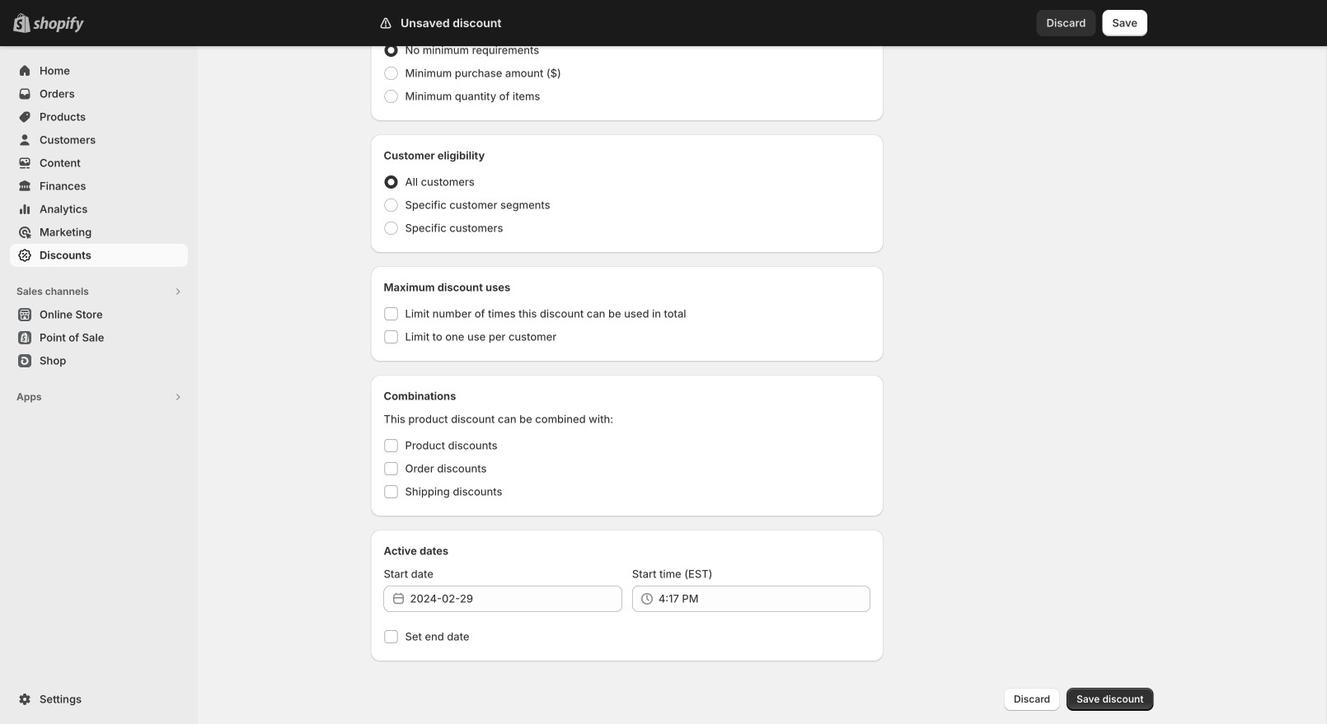Task type: vqa. For each thing, say whether or not it's contained in the screenshot.
the Enter time text box
yes



Task type: describe. For each thing, give the bounding box(es) containing it.
Enter time text field
[[659, 586, 871, 613]]

shopify image
[[33, 16, 84, 33]]



Task type: locate. For each thing, give the bounding box(es) containing it.
YYYY-MM-DD text field
[[410, 586, 622, 613]]



